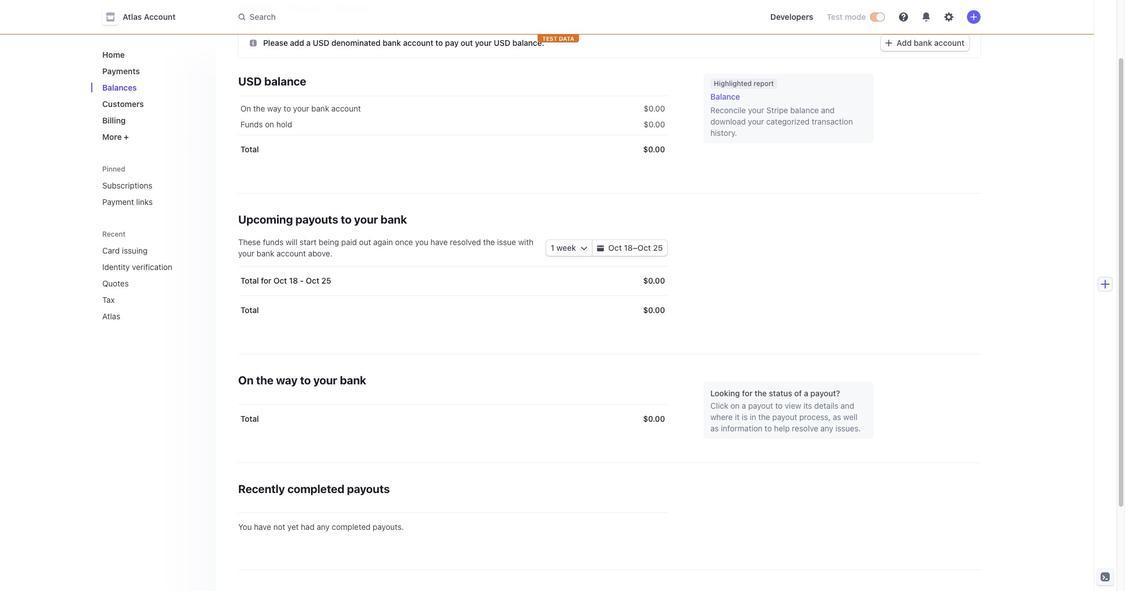 Task type: vqa. For each thing, say whether or not it's contained in the screenshot.
up
no



Task type: describe. For each thing, give the bounding box(es) containing it.
payouts.
[[373, 522, 404, 532]]

pin to navigation image for quotes
[[196, 279, 205, 288]]

is
[[742, 412, 748, 422]]

pinned
[[102, 165, 125, 173]]

edit pins image
[[196, 165, 203, 172]]

account inside button
[[934, 38, 965, 48]]

payouts link
[[333, 1, 372, 16]]

way for on the way to your bank account
[[267, 104, 282, 113]]

you
[[415, 237, 428, 247]]

highlighted report balance reconcile your stripe balance and download your categorized transaction history.
[[711, 79, 853, 138]]

identity verification
[[102, 262, 172, 272]]

row containing funds on hold
[[238, 114, 667, 135]]

5 row from the top
[[238, 296, 667, 325]]

atlas account button
[[102, 9, 187, 25]]

balance link
[[711, 91, 867, 103]]

oct 18 – oct 25
[[608, 243, 663, 253]]

mode
[[845, 12, 866, 22]]

for for oct
[[261, 276, 271, 286]]

account
[[144, 12, 176, 22]]

home link
[[98, 45, 207, 64]]

1 vertical spatial payouts
[[347, 483, 390, 496]]

in
[[750, 412, 756, 422]]

1 horizontal spatial usd
[[313, 38, 329, 47]]

data
[[559, 35, 574, 42]]

on the way to your bank
[[238, 374, 366, 387]]

balance
[[711, 92, 740, 101]]

test mode
[[827, 12, 866, 22]]

add
[[290, 38, 304, 47]]

Search text field
[[231, 7, 551, 27]]

funds
[[263, 237, 284, 247]]

upcoming
[[238, 213, 293, 226]]

process,
[[800, 412, 831, 422]]

more
[[102, 132, 122, 142]]

tax
[[102, 295, 115, 305]]

1
[[551, 243, 554, 253]]

add bank account
[[897, 38, 965, 48]]

customers
[[102, 99, 144, 109]]

more +
[[102, 132, 129, 142]]

way for on the way to your bank
[[276, 374, 298, 387]]

overview link
[[234, 1, 278, 16]]

paid
[[341, 237, 357, 247]]

card issuing
[[102, 246, 148, 256]]

resolved
[[450, 237, 481, 247]]

0 vertical spatial completed
[[288, 483, 344, 496]]

stripe
[[766, 105, 788, 115]]

1 week button
[[546, 240, 592, 256]]

subscriptions link
[[98, 176, 207, 195]]

any inside "looking for the status of a payout? click on a payout to view its details and where it is in the payout process, as well as information to help resolve any issues."
[[821, 424, 834, 433]]

where
[[711, 412, 733, 422]]

usd balance
[[238, 75, 306, 88]]

card
[[102, 246, 120, 256]]

subscriptions
[[102, 181, 152, 190]]

on inside "looking for the status of a payout? click on a payout to view its details and where it is in the payout process, as well as information to help resolve any issues."
[[731, 401, 740, 411]]

bank inside these funds will start being paid out again once you have resolved the issue with your bank account above.
[[257, 249, 274, 258]]

4 total from the top
[[241, 414, 259, 424]]

2 total from the top
[[241, 276, 259, 286]]

add
[[897, 38, 912, 48]]

recent
[[102, 230, 126, 239]]

upcoming payouts to your bank
[[238, 213, 407, 226]]

atlas link
[[98, 307, 191, 326]]

account inside row
[[331, 104, 361, 113]]

pay
[[445, 38, 459, 47]]

0 vertical spatial a
[[306, 38, 311, 47]]

test
[[542, 35, 557, 42]]

billing
[[102, 116, 126, 125]]

pin to navigation image for atlas
[[196, 312, 205, 321]]

to inside row
[[284, 104, 291, 113]]

balance inside the "highlighted report balance reconcile your stripe balance and download your categorized transaction history."
[[790, 105, 819, 115]]

0 horizontal spatial svg image
[[250, 39, 256, 46]]

1 vertical spatial payout
[[772, 412, 797, 422]]

week
[[557, 243, 576, 253]]

history.
[[711, 128, 737, 138]]

card issuing link
[[98, 241, 191, 260]]

1 vertical spatial any
[[317, 522, 330, 532]]

had
[[301, 522, 315, 532]]

ups
[[308, 3, 322, 13]]

1 horizontal spatial 25
[[653, 243, 663, 253]]

start
[[300, 237, 317, 247]]

payment links link
[[98, 193, 207, 211]]

1 horizontal spatial out
[[461, 38, 473, 47]]

of
[[794, 389, 802, 398]]

1 vertical spatial completed
[[332, 522, 371, 532]]

total for oct 18 - oct 25
[[241, 276, 331, 286]]

tax link
[[98, 291, 191, 309]]

2 vertical spatial a
[[742, 401, 746, 411]]

settings image
[[944, 12, 953, 22]]

billing link
[[98, 111, 207, 130]]

atlas account
[[123, 12, 176, 22]]

hold
[[276, 120, 292, 129]]

add bank account button
[[881, 35, 969, 51]]

details
[[814, 401, 839, 411]]

please add a usd denominated bank account to pay out your usd balance.
[[263, 38, 544, 47]]

out inside these funds will start being paid out again once you have resolved the issue with your bank account above.
[[359, 237, 371, 247]]

links
[[136, 197, 153, 207]]

top-
[[290, 3, 308, 13]]

payouts
[[337, 3, 368, 13]]

once
[[395, 237, 413, 247]]

payments link
[[98, 62, 207, 80]]

payments
[[102, 66, 140, 76]]

recent element
[[91, 241, 216, 326]]

you
[[238, 522, 252, 532]]

home
[[102, 50, 125, 59]]

you have not yet had any completed payouts.
[[238, 522, 404, 532]]

pin to navigation image for tax
[[196, 295, 205, 305]]

bank inside row
[[311, 104, 329, 113]]



Task type: locate. For each thing, give the bounding box(es) containing it.
1 vertical spatial pin to navigation image
[[196, 295, 205, 305]]

completed left payouts.
[[332, 522, 371, 532]]

status
[[769, 389, 792, 398]]

1 horizontal spatial balance
[[790, 105, 819, 115]]

0 vertical spatial and
[[821, 105, 835, 115]]

recently
[[238, 483, 285, 496]]

a right of at right
[[804, 389, 809, 398]]

0 vertical spatial any
[[821, 424, 834, 433]]

grid containing total for
[[238, 266, 667, 325]]

payout?
[[811, 389, 840, 398]]

1 vertical spatial pin to navigation image
[[196, 263, 205, 272]]

highlighted
[[714, 79, 752, 88]]

row containing on the way to your bank account
[[238, 96, 667, 119]]

1 vertical spatial 18
[[289, 276, 298, 286]]

1 vertical spatial as
[[711, 424, 719, 433]]

1 vertical spatial atlas
[[102, 312, 120, 321]]

above.
[[308, 249, 332, 258]]

help
[[774, 424, 790, 433]]

1 vertical spatial have
[[254, 522, 271, 532]]

1 pin to navigation image from the top
[[196, 246, 205, 255]]

0 horizontal spatial and
[[821, 105, 835, 115]]

for left -
[[261, 276, 271, 286]]

1 vertical spatial balance
[[790, 105, 819, 115]]

and up transaction at the right
[[821, 105, 835, 115]]

click
[[711, 401, 729, 411]]

-
[[300, 276, 304, 286]]

any down process,
[[821, 424, 834, 433]]

customers link
[[98, 95, 207, 113]]

looking for the status of a payout? click on a payout to view its details and where it is in the payout process, as well as information to help resolve any issues.
[[711, 389, 861, 433]]

a up is
[[742, 401, 746, 411]]

yet
[[287, 522, 299, 532]]

payouts up start
[[295, 213, 338, 226]]

and inside "looking for the status of a payout? click on a payout to view its details and where it is in the payout process, as well as information to help resolve any issues."
[[841, 401, 854, 411]]

for for the
[[742, 389, 753, 398]]

0 horizontal spatial atlas
[[102, 312, 120, 321]]

grid
[[238, 96, 667, 164], [238, 266, 667, 325]]

0 horizontal spatial balance
[[264, 75, 306, 88]]

1 vertical spatial on
[[731, 401, 740, 411]]

bank inside button
[[914, 38, 932, 48]]

payout up help
[[772, 412, 797, 422]]

completed up you have not yet had any completed payouts.
[[288, 483, 344, 496]]

looking
[[711, 389, 740, 398]]

0 vertical spatial 18
[[624, 243, 633, 253]]

funds on hold
[[241, 120, 292, 129]]

atlas down tax
[[102, 312, 120, 321]]

svg image
[[250, 39, 256, 46], [886, 40, 892, 47]]

2 horizontal spatial usd
[[494, 38, 511, 47]]

grid containing on the way to your bank account
[[238, 96, 667, 164]]

will
[[286, 237, 298, 247]]

1 horizontal spatial 18
[[624, 243, 633, 253]]

0 vertical spatial pin to navigation image
[[196, 246, 205, 255]]

row containing total for
[[238, 266, 667, 296]]

1 horizontal spatial atlas
[[123, 12, 142, 22]]

atlas for atlas
[[102, 312, 120, 321]]

0 vertical spatial payouts
[[295, 213, 338, 226]]

25
[[653, 243, 663, 253], [321, 276, 331, 286]]

0 vertical spatial grid
[[238, 96, 667, 164]]

balance
[[264, 75, 306, 88], [790, 105, 819, 115]]

clear history image
[[196, 231, 203, 237]]

out right pay
[[461, 38, 473, 47]]

these funds will start being paid out again once you have resolved the issue with your bank account above.
[[238, 237, 534, 258]]

and inside the "highlighted report balance reconcile your stripe balance and download your categorized transaction history."
[[821, 105, 835, 115]]

reconcile
[[711, 105, 746, 115]]

on for on the way to your bank account
[[241, 104, 251, 113]]

out right 'paid'
[[359, 237, 371, 247]]

1 vertical spatial grid
[[238, 266, 667, 325]]

top-ups link
[[285, 1, 326, 16]]

2 horizontal spatial a
[[804, 389, 809, 398]]

2 pin to navigation image from the top
[[196, 295, 205, 305]]

with
[[518, 237, 534, 247]]

3 pin to navigation image from the top
[[196, 312, 205, 321]]

1 horizontal spatial as
[[833, 412, 841, 422]]

1 grid from the top
[[238, 96, 667, 164]]

have left not
[[254, 522, 271, 532]]

atlas inside atlas link
[[102, 312, 120, 321]]

recent navigation links element
[[91, 225, 216, 326]]

bank
[[383, 38, 401, 47], [914, 38, 932, 48], [311, 104, 329, 113], [381, 213, 407, 226], [257, 249, 274, 258], [340, 374, 366, 387]]

on for on the way to your bank
[[238, 374, 254, 387]]

download
[[711, 117, 746, 126]]

0 vertical spatial way
[[267, 104, 282, 113]]

0 vertical spatial out
[[461, 38, 473, 47]]

1 horizontal spatial have
[[431, 237, 448, 247]]

issues.
[[836, 424, 861, 433]]

quotes
[[102, 279, 129, 288]]

well
[[843, 412, 858, 422]]

search
[[250, 12, 276, 22]]

balance up the on the way to your bank account
[[264, 75, 306, 88]]

as down where
[[711, 424, 719, 433]]

have
[[431, 237, 448, 247], [254, 522, 271, 532]]

0 vertical spatial as
[[833, 412, 841, 422]]

0 horizontal spatial svg image
[[581, 245, 587, 252]]

0 horizontal spatial as
[[711, 424, 719, 433]]

recently completed payouts
[[238, 483, 390, 496]]

row
[[238, 96, 667, 119], [238, 114, 667, 135], [238, 135, 667, 164], [238, 266, 667, 296], [238, 296, 667, 325], [238, 405, 667, 434]]

usd up funds
[[238, 75, 262, 88]]

payouts
[[295, 213, 338, 226], [347, 483, 390, 496]]

pinned element
[[98, 176, 207, 211]]

pin to navigation image
[[196, 246, 205, 255], [196, 263, 205, 272]]

0 horizontal spatial have
[[254, 522, 271, 532]]

as left well
[[833, 412, 841, 422]]

0 horizontal spatial for
[[261, 276, 271, 286]]

on inside row
[[265, 120, 274, 129]]

0 vertical spatial on
[[241, 104, 251, 113]]

resolve
[[792, 424, 818, 433]]

your inside these funds will start being paid out again once you have resolved the issue with your bank account above.
[[238, 249, 254, 258]]

account
[[403, 38, 433, 47], [934, 38, 965, 48], [331, 104, 361, 113], [277, 249, 306, 258]]

4 row from the top
[[238, 266, 667, 296]]

1 vertical spatial 25
[[321, 276, 331, 286]]

tab list
[[234, 0, 981, 19]]

help image
[[899, 12, 908, 22]]

please
[[263, 38, 288, 47]]

payment
[[102, 197, 134, 207]]

0 vertical spatial pin to navigation image
[[196, 279, 205, 288]]

2 svg image from the left
[[597, 245, 604, 252]]

for right looking
[[742, 389, 753, 398]]

1 horizontal spatial any
[[821, 424, 834, 433]]

1 vertical spatial way
[[276, 374, 298, 387]]

to
[[435, 38, 443, 47], [284, 104, 291, 113], [341, 213, 352, 226], [300, 374, 311, 387], [775, 401, 783, 411], [765, 424, 772, 433]]

way inside row
[[267, 104, 282, 113]]

its
[[804, 401, 812, 411]]

balance up categorized
[[790, 105, 819, 115]]

it
[[735, 412, 740, 422]]

any right 'had' on the bottom
[[317, 522, 330, 532]]

the inside these funds will start being paid out again once you have resolved the issue with your bank account above.
[[483, 237, 495, 247]]

2 pin to navigation image from the top
[[196, 263, 205, 272]]

svg image right week
[[581, 245, 587, 252]]

1 horizontal spatial and
[[841, 401, 854, 411]]

0 horizontal spatial a
[[306, 38, 311, 47]]

25 right –
[[653, 243, 663, 253]]

0 vertical spatial for
[[261, 276, 271, 286]]

2 row from the top
[[238, 114, 667, 135]]

1 vertical spatial on
[[238, 374, 254, 387]]

atlas inside atlas account button
[[123, 12, 142, 22]]

svg image inside add bank account button
[[886, 40, 892, 47]]

2 vertical spatial pin to navigation image
[[196, 312, 205, 321]]

3 total from the top
[[241, 305, 259, 315]]

1 vertical spatial out
[[359, 237, 371, 247]]

0 horizontal spatial out
[[359, 237, 371, 247]]

issuing
[[122, 246, 148, 256]]

way
[[267, 104, 282, 113], [276, 374, 298, 387]]

on up 'it'
[[731, 401, 740, 411]]

usd right the add
[[313, 38, 329, 47]]

25 inside row
[[321, 276, 331, 286]]

+
[[124, 132, 129, 142]]

out
[[461, 38, 473, 47], [359, 237, 371, 247]]

overview
[[238, 3, 274, 13]]

account inside these funds will start being paid out again once you have resolved the issue with your bank account above.
[[277, 249, 306, 258]]

a right the add
[[306, 38, 311, 47]]

test
[[827, 12, 843, 22]]

1 vertical spatial for
[[742, 389, 753, 398]]

developers link
[[766, 8, 818, 26]]

1 horizontal spatial svg image
[[597, 245, 604, 252]]

svg image right 1 week popup button
[[597, 245, 604, 252]]

0 horizontal spatial any
[[317, 522, 330, 532]]

information
[[721, 424, 763, 433]]

0 horizontal spatial on
[[265, 120, 274, 129]]

1 total from the top
[[241, 144, 259, 154]]

0 vertical spatial 25
[[653, 243, 663, 253]]

have right "you"
[[431, 237, 448, 247]]

1 row from the top
[[238, 96, 667, 119]]

usd
[[313, 38, 329, 47], [494, 38, 511, 47], [238, 75, 262, 88]]

1 vertical spatial and
[[841, 401, 854, 411]]

0 horizontal spatial usd
[[238, 75, 262, 88]]

balance.
[[513, 38, 544, 47]]

6 row from the top
[[238, 405, 667, 434]]

1 horizontal spatial svg image
[[886, 40, 892, 47]]

report
[[754, 79, 774, 88]]

usd left balance.
[[494, 38, 511, 47]]

1 pin to navigation image from the top
[[196, 279, 205, 288]]

svg image inside 1 week popup button
[[581, 245, 587, 252]]

1 svg image from the left
[[581, 245, 587, 252]]

as
[[833, 412, 841, 422], [711, 424, 719, 433]]

quotes link
[[98, 274, 191, 293]]

1 vertical spatial a
[[804, 389, 809, 398]]

funds
[[241, 120, 263, 129]]

total
[[241, 144, 259, 154], [241, 276, 259, 286], [241, 305, 259, 315], [241, 414, 259, 424]]

balances link
[[98, 78, 207, 97]]

0 vertical spatial payout
[[748, 401, 773, 411]]

not
[[273, 522, 285, 532]]

atlas for atlas account
[[123, 12, 142, 22]]

atlas left account
[[123, 12, 142, 22]]

1 horizontal spatial for
[[742, 389, 753, 398]]

categorized
[[766, 117, 810, 126]]

pinned navigation links element
[[98, 160, 209, 211]]

have inside these funds will start being paid out again once you have resolved the issue with your bank account above.
[[431, 237, 448, 247]]

0 vertical spatial atlas
[[123, 12, 142, 22]]

on
[[241, 104, 251, 113], [238, 374, 254, 387]]

1 horizontal spatial payouts
[[347, 483, 390, 496]]

Search search field
[[231, 7, 551, 27]]

and up well
[[841, 401, 854, 411]]

your
[[475, 38, 492, 47], [293, 104, 309, 113], [748, 105, 764, 115], [748, 117, 764, 126], [354, 213, 378, 226], [238, 249, 254, 258], [313, 374, 337, 387]]

svg image left add
[[886, 40, 892, 47]]

for inside "looking for the status of a payout? click on a payout to view its details and where it is in the payout process, as well as information to help resolve any issues."
[[742, 389, 753, 398]]

pin to navigation image
[[196, 279, 205, 288], [196, 295, 205, 305], [196, 312, 205, 321]]

on left the hold
[[265, 120, 274, 129]]

0 vertical spatial have
[[431, 237, 448, 247]]

0 horizontal spatial payouts
[[295, 213, 338, 226]]

transaction
[[812, 117, 853, 126]]

tab list containing overview
[[234, 0, 981, 19]]

0 vertical spatial on
[[265, 120, 274, 129]]

issue
[[497, 237, 516, 247]]

identity verification link
[[98, 258, 191, 277]]

1 horizontal spatial a
[[742, 401, 746, 411]]

payout up in
[[748, 401, 773, 411]]

the
[[253, 104, 265, 113], [483, 237, 495, 247], [256, 374, 274, 387], [755, 389, 767, 398], [759, 412, 770, 422]]

pin to navigation image for card issuing
[[196, 246, 205, 255]]

2 grid from the top
[[238, 266, 667, 325]]

25 right -
[[321, 276, 331, 286]]

3 row from the top
[[238, 135, 667, 164]]

core navigation links element
[[98, 45, 207, 146]]

0 horizontal spatial 25
[[321, 276, 331, 286]]

again
[[373, 237, 393, 247]]

0 horizontal spatial 18
[[289, 276, 298, 286]]

payouts up payouts.
[[347, 483, 390, 496]]

denominated
[[331, 38, 381, 47]]

top-ups
[[290, 3, 322, 13]]

1 horizontal spatial on
[[731, 401, 740, 411]]

pin to navigation image for identity verification
[[196, 263, 205, 272]]

0 vertical spatial balance
[[264, 75, 306, 88]]

view
[[785, 401, 802, 411]]

svg image left please
[[250, 39, 256, 46]]

–
[[633, 243, 638, 253]]

svg image
[[581, 245, 587, 252], [597, 245, 604, 252]]

verification
[[132, 262, 172, 272]]



